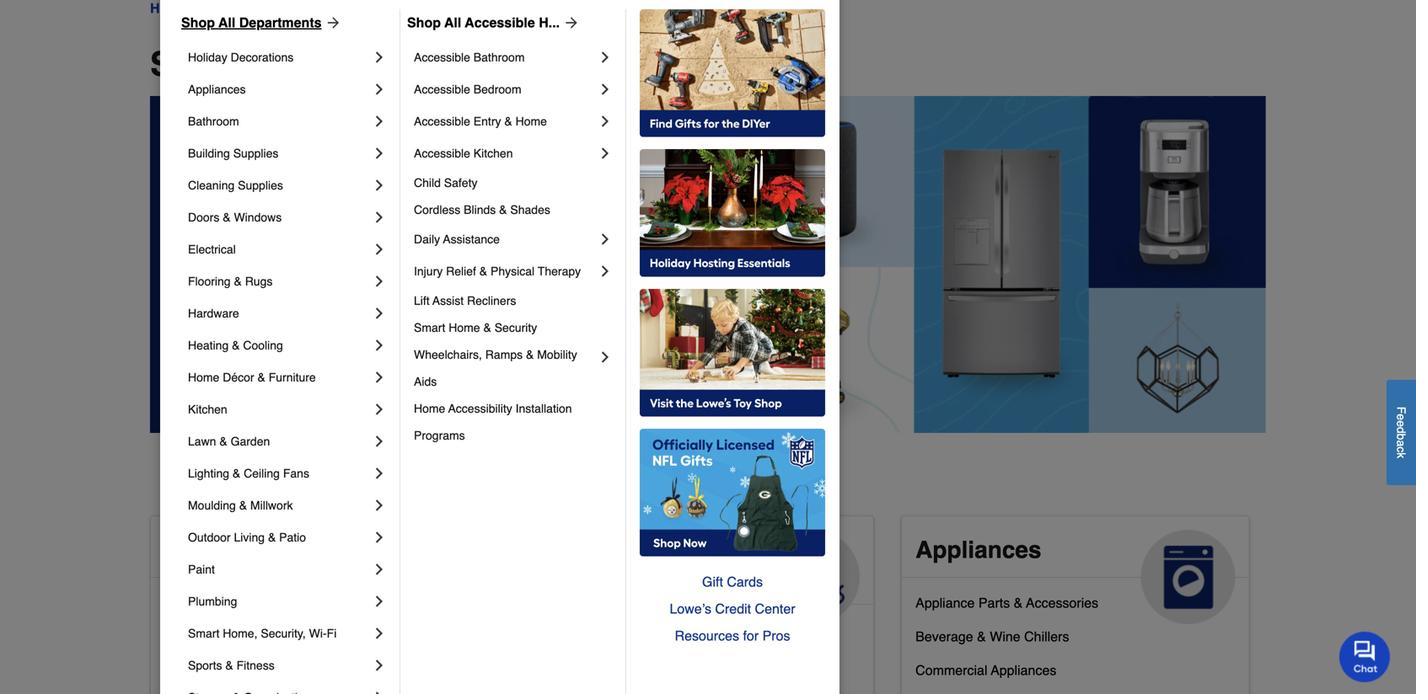 Task type: locate. For each thing, give the bounding box(es) containing it.
appliances down wine
[[991, 663, 1057, 679]]

0 horizontal spatial accessible bathroom link
[[164, 592, 291, 625]]

heating & cooling
[[188, 339, 283, 352]]

shop all departments link
[[181, 13, 342, 33]]

entry for the bottom accessible entry & home link
[[233, 663, 264, 679]]

2 e from the top
[[1395, 421, 1408, 427]]

home,
[[223, 627, 258, 641]]

0 horizontal spatial all
[[218, 15, 235, 30]]

livestock supplies
[[540, 623, 652, 638]]

1 vertical spatial accessible entry & home
[[164, 663, 317, 679]]

shop
[[150, 45, 234, 83]]

accessories
[[1026, 596, 1099, 611]]

smart up the sports
[[188, 627, 219, 641]]

accessibility
[[448, 402, 512, 416]]

0 horizontal spatial accessible bedroom link
[[164, 625, 287, 659]]

0 horizontal spatial appliances link
[[188, 73, 371, 105]]

appliances up parts
[[916, 537, 1042, 564]]

smart home, security, wi-fi
[[188, 627, 337, 641]]

supplies up houses,
[[600, 623, 652, 638]]

chevron right image for outdoor living & patio
[[371, 529, 388, 546]]

cleaning
[[188, 179, 235, 192]]

accessible bedroom link up accessible kitchen link
[[414, 73, 597, 105]]

wheelchairs,
[[414, 348, 482, 362]]

1 vertical spatial entry
[[233, 663, 264, 679]]

1 vertical spatial appliances
[[916, 537, 1042, 564]]

2 vertical spatial supplies
[[600, 623, 652, 638]]

shop all accessible h...
[[407, 15, 560, 30]]

bathroom up the smart home, security, wi-fi
[[233, 596, 291, 611]]

appliance parts & accessories
[[916, 596, 1099, 611]]

smart for smart home & security
[[414, 321, 445, 335]]

0 vertical spatial accessible bedroom
[[414, 83, 522, 96]]

lowe's
[[670, 602, 711, 617]]

0 vertical spatial entry
[[474, 115, 501, 128]]

1 vertical spatial smart
[[188, 627, 219, 641]]

0 vertical spatial bedroom
[[474, 83, 522, 96]]

& down smart home, security, wi-fi link at the left
[[268, 663, 277, 679]]

accessible entry & home up accessible kitchen
[[414, 115, 547, 128]]

0 vertical spatial accessible bathroom link
[[414, 41, 597, 73]]

& right doors
[[223, 211, 231, 224]]

chevron right image for moulding & millwork
[[371, 497, 388, 514]]

accessible bathroom link
[[414, 41, 597, 73], [164, 592, 291, 625]]

1 vertical spatial furniture
[[668, 656, 722, 672]]

shop all departments
[[150, 45, 501, 83]]

home décor & furniture
[[188, 371, 316, 384]]

1 vertical spatial bedroom
[[233, 629, 287, 645]]

heating & cooling link
[[188, 330, 371, 362]]

1 horizontal spatial smart
[[414, 321, 445, 335]]

1 horizontal spatial accessible bedroom
[[414, 83, 522, 96]]

1 vertical spatial accessible bathroom link
[[164, 592, 291, 625]]

&
[[504, 115, 512, 128], [499, 203, 507, 217], [223, 211, 231, 224], [480, 265, 487, 278], [234, 275, 242, 288], [483, 321, 491, 335], [232, 339, 240, 352], [526, 348, 534, 362], [258, 371, 265, 384], [219, 435, 227, 449], [233, 467, 240, 481], [239, 499, 247, 513], [268, 531, 276, 545], [625, 537, 642, 564], [1014, 596, 1023, 611], [977, 629, 986, 645], [656, 656, 664, 672], [225, 659, 233, 673], [268, 663, 277, 679]]

appliance
[[916, 596, 975, 611]]

lift assist recliners
[[414, 294, 516, 308]]

home
[[150, 0, 188, 16], [516, 115, 547, 128], [449, 321, 480, 335], [188, 371, 219, 384], [414, 402, 445, 416], [294, 537, 360, 564], [281, 663, 317, 679]]

flooring & rugs
[[188, 275, 273, 288]]

supplies up cleaning supplies
[[233, 147, 279, 160]]

chevron right image
[[371, 49, 388, 66], [597, 49, 614, 66], [371, 81, 388, 98], [597, 81, 614, 98], [597, 145, 614, 162], [371, 209, 388, 226], [597, 263, 614, 280], [371, 273, 388, 290], [371, 433, 388, 450], [371, 497, 388, 514], [371, 626, 388, 642], [371, 690, 388, 695]]

1 horizontal spatial accessible entry & home
[[414, 115, 547, 128]]

appliance parts & accessories link
[[916, 592, 1099, 625]]

for
[[743, 628, 759, 644]]

décor
[[223, 371, 254, 384]]

entry down home, on the bottom left of the page
[[233, 663, 264, 679]]

0 vertical spatial pet
[[649, 537, 686, 564]]

1 horizontal spatial shop
[[407, 15, 441, 30]]

2 vertical spatial appliances
[[991, 663, 1057, 679]]

& left rugs at the left top
[[234, 275, 242, 288]]

decorations
[[231, 51, 294, 64]]

e up b
[[1395, 421, 1408, 427]]

0 horizontal spatial entry
[[233, 663, 264, 679]]

1 horizontal spatial accessible bedroom link
[[414, 73, 597, 105]]

pet up 'lowe's'
[[649, 537, 686, 564]]

kitchen up lawn
[[188, 403, 227, 416]]

1 horizontal spatial pet
[[649, 537, 686, 564]]

0 vertical spatial kitchen
[[474, 147, 513, 160]]

accessible bathroom down shop all accessible h...
[[414, 51, 525, 64]]

bedroom up accessible kitchen link
[[474, 83, 522, 96]]

chevron right image for smart home, security, wi-fi
[[371, 626, 388, 642]]

daily
[[414, 233, 440, 246]]

pet inside animal & pet care
[[649, 537, 686, 564]]

2 shop from the left
[[407, 15, 441, 30]]

0 vertical spatial supplies
[[233, 147, 279, 160]]

assist
[[433, 294, 464, 308]]

bathroom link
[[188, 105, 371, 137]]

appliances link
[[188, 73, 371, 105], [902, 517, 1249, 625]]

0 vertical spatial furniture
[[269, 371, 316, 384]]

ramps
[[485, 348, 523, 362]]

injury relief & physical therapy
[[414, 265, 581, 278]]

accessible bathroom link up home, on the bottom left of the page
[[164, 592, 291, 625]]

smart down lift
[[414, 321, 445, 335]]

daily assistance link
[[414, 223, 597, 255]]

kitchen link
[[188, 394, 371, 426]]

0 horizontal spatial accessible entry & home link
[[164, 659, 317, 693]]

bedroom for the bottommost 'accessible bedroom' link
[[233, 629, 287, 645]]

& inside 'link'
[[1014, 596, 1023, 611]]

houses,
[[602, 656, 652, 672]]

electrical link
[[188, 234, 371, 266]]

0 horizontal spatial accessible bedroom
[[164, 629, 287, 645]]

1 horizontal spatial accessible bathroom
[[414, 51, 525, 64]]

accessible bathroom up home, on the bottom left of the page
[[164, 596, 291, 611]]

departments down arrow right image
[[295, 45, 501, 83]]

injury relief & physical therapy link
[[414, 255, 597, 287]]

bathroom up building
[[188, 115, 239, 128]]

chevron right image for kitchen
[[371, 401, 388, 418]]

& inside wheelchairs, ramps & mobility aids
[[526, 348, 534, 362]]

accessible bedroom up accessible kitchen
[[414, 83, 522, 96]]

pet left 'beds,'
[[540, 656, 560, 672]]

0 vertical spatial appliances
[[188, 83, 246, 96]]

all for departments
[[218, 15, 235, 30]]

animal & pet care
[[540, 537, 686, 591]]

accessible bedroom link up sports & fitness
[[164, 625, 287, 659]]

1 vertical spatial departments
[[295, 45, 501, 83]]

accessible home image
[[390, 530, 484, 625]]

& left wine
[[977, 629, 986, 645]]

paint
[[188, 563, 215, 577]]

& right animal
[[625, 537, 642, 564]]

credit
[[715, 602, 751, 617]]

smart
[[414, 321, 445, 335], [188, 627, 219, 641]]

0 vertical spatial smart
[[414, 321, 445, 335]]

chevron right image
[[371, 113, 388, 130], [597, 113, 614, 130], [371, 145, 388, 162], [371, 177, 388, 194], [597, 231, 614, 248], [371, 241, 388, 258], [371, 305, 388, 322], [371, 337, 388, 354], [597, 349, 614, 366], [371, 369, 388, 386], [371, 401, 388, 418], [371, 465, 388, 482], [371, 529, 388, 546], [371, 561, 388, 578], [371, 594, 388, 610], [371, 658, 388, 674]]

0 horizontal spatial shop
[[181, 15, 215, 30]]

accessible home
[[164, 537, 360, 564]]

accessible home link
[[151, 517, 498, 625]]

accessible bathroom link down shop all accessible h... link
[[414, 41, 597, 73]]

& left ceiling
[[233, 467, 240, 481]]

0 vertical spatial departments
[[239, 15, 322, 30]]

accessible entry & home link up accessible kitchen
[[414, 105, 597, 137]]

supplies up windows
[[238, 179, 283, 192]]

furniture down resources
[[668, 656, 722, 672]]

departments up holiday decorations link
[[239, 15, 322, 30]]

& down the recliners
[[483, 321, 491, 335]]

& right parts
[[1014, 596, 1023, 611]]

h...
[[539, 15, 560, 30]]

entry up accessible kitchen link
[[474, 115, 501, 128]]

home link
[[150, 0, 188, 19]]

appliances link down decorations
[[188, 73, 371, 105]]

furniture down "heating & cooling" link
[[269, 371, 316, 384]]

chevron right image for cleaning supplies
[[371, 177, 388, 194]]

windows
[[234, 211, 282, 224]]

1 vertical spatial supplies
[[238, 179, 283, 192]]

0 vertical spatial appliances link
[[188, 73, 371, 105]]

departments for shop all departments
[[239, 15, 322, 30]]

home inside "link"
[[294, 537, 360, 564]]

0 horizontal spatial pet
[[540, 656, 560, 672]]

accessible entry & home
[[414, 115, 547, 128], [164, 663, 317, 679]]

accessible entry & home link down home, on the bottom left of the page
[[164, 659, 317, 693]]

0 horizontal spatial bedroom
[[233, 629, 287, 645]]

home inside "home accessibility installation programs"
[[414, 402, 445, 416]]

accessible bedroom up sports & fitness
[[164, 629, 287, 645]]

supplies for cleaning supplies
[[238, 179, 283, 192]]

& right lawn
[[219, 435, 227, 449]]

0 horizontal spatial accessible entry & home
[[164, 663, 317, 679]]

e
[[1395, 414, 1408, 421], [1395, 421, 1408, 427]]

0 vertical spatial accessible bedroom link
[[414, 73, 597, 105]]

beverage & wine chillers
[[916, 629, 1069, 645]]

appliances link up chillers on the right of the page
[[902, 517, 1249, 625]]

1 vertical spatial accessible bathroom
[[164, 596, 291, 611]]

1 vertical spatial pet
[[540, 656, 560, 672]]

0 horizontal spatial smart
[[188, 627, 219, 641]]

building supplies link
[[188, 137, 371, 169]]

1 horizontal spatial kitchen
[[474, 147, 513, 160]]

shop for shop all accessible h...
[[407, 15, 441, 30]]

0 vertical spatial bathroom
[[474, 51, 525, 64]]

chat invite button image
[[1340, 632, 1391, 683]]

chevron right image for lawn & garden
[[371, 433, 388, 450]]

bedroom up fitness
[[233, 629, 287, 645]]

visit the lowe's toy shop. image
[[640, 289, 825, 417]]

1 vertical spatial accessible bedroom
[[164, 629, 287, 645]]

0 horizontal spatial accessible bathroom
[[164, 596, 291, 611]]

care
[[540, 564, 593, 591]]

beverage
[[916, 629, 973, 645]]

beds,
[[564, 656, 599, 672]]

0 vertical spatial accessible entry & home
[[414, 115, 547, 128]]

& right ramps
[[526, 348, 534, 362]]

accessible bedroom for topmost 'accessible bedroom' link
[[414, 83, 522, 96]]

security,
[[261, 627, 306, 641]]

relief
[[446, 265, 476, 278]]

appliances down holiday
[[188, 83, 246, 96]]

fans
[[283, 467, 309, 481]]

doors & windows
[[188, 211, 282, 224]]

shades
[[510, 203, 550, 217]]

1 horizontal spatial accessible entry & home link
[[414, 105, 597, 137]]

bathroom down shop all accessible h... link
[[474, 51, 525, 64]]

0 vertical spatial accessible bathroom
[[414, 51, 525, 64]]

accessible entry & home down home, on the bottom left of the page
[[164, 663, 317, 679]]

holiday
[[188, 51, 227, 64]]

chevron right image for electrical
[[371, 241, 388, 258]]

0 horizontal spatial kitchen
[[188, 403, 227, 416]]

gift cards link
[[640, 569, 825, 596]]

1 e from the top
[[1395, 414, 1408, 421]]

1 shop from the left
[[181, 15, 215, 30]]

doors & windows link
[[188, 201, 371, 234]]

patio
[[279, 531, 306, 545]]

1 horizontal spatial bedroom
[[474, 83, 522, 96]]

chevron right image for accessible bathroom
[[597, 49, 614, 66]]

lighting
[[188, 467, 229, 481]]

wheelchairs, ramps & mobility aids
[[414, 348, 580, 389]]

1 horizontal spatial appliances link
[[902, 517, 1249, 625]]

commercial
[[916, 663, 988, 679]]

fi
[[327, 627, 337, 641]]

lift
[[414, 294, 430, 308]]

e up the d
[[1395, 414, 1408, 421]]

0 horizontal spatial furniture
[[269, 371, 316, 384]]

chevron right image for sports & fitness
[[371, 658, 388, 674]]

1 horizontal spatial entry
[[474, 115, 501, 128]]

center
[[755, 602, 795, 617]]

1 horizontal spatial accessible bathroom link
[[414, 41, 597, 73]]

chevron right image for accessible kitchen
[[597, 145, 614, 162]]

kitchen up child safety link
[[474, 147, 513, 160]]

2 horizontal spatial all
[[444, 15, 461, 30]]

bathroom
[[474, 51, 525, 64], [188, 115, 239, 128], [233, 596, 291, 611]]



Task type: describe. For each thing, give the bounding box(es) containing it.
chevron right image for building supplies
[[371, 145, 388, 162]]

cooling
[[243, 339, 283, 352]]

accessible kitchen
[[414, 147, 513, 160]]

arrow right image
[[322, 14, 342, 31]]

parts
[[979, 596, 1010, 611]]

home décor & furniture link
[[188, 362, 371, 394]]

chevron right image for home décor & furniture
[[371, 369, 388, 386]]

animal & pet care link
[[527, 517, 874, 625]]

cordless
[[414, 203, 461, 217]]

f e e d b a c k button
[[1387, 380, 1416, 485]]

garden
[[231, 435, 270, 449]]

find gifts for the diyer. image
[[640, 9, 825, 137]]

resources
[[675, 628, 739, 644]]

accessible entry & home for the topmost accessible entry & home link
[[414, 115, 547, 128]]

beverage & wine chillers link
[[916, 625, 1069, 659]]

1 horizontal spatial furniture
[[668, 656, 722, 672]]

& right houses,
[[656, 656, 664, 672]]

chevron right image for plumbing
[[371, 594, 388, 610]]

wheelchairs, ramps & mobility aids link
[[414, 341, 597, 395]]

cordless blinds & shades link
[[414, 196, 614, 223]]

flooring & rugs link
[[188, 266, 371, 298]]

2 vertical spatial bathroom
[[233, 596, 291, 611]]

enjoy savings year-round. no matter what you're shopping for, find what you need at a great price. image
[[150, 96, 1266, 433]]

chevron right image for lighting & ceiling fans
[[371, 465, 388, 482]]

resources for pros
[[675, 628, 790, 644]]

chevron right image for appliances
[[371, 81, 388, 98]]

1 vertical spatial kitchen
[[188, 403, 227, 416]]

chevron right image for bathroom
[[371, 113, 388, 130]]

cards
[[727, 575, 763, 590]]

f e e d b a c k
[[1395, 407, 1408, 459]]

pet beds, houses, & furniture
[[540, 656, 722, 672]]

millwork
[[250, 499, 293, 513]]

animal & pet care image
[[766, 530, 860, 625]]

commercial appliances
[[916, 663, 1057, 679]]

chevron right image for heating & cooling
[[371, 337, 388, 354]]

lawn & garden
[[188, 435, 270, 449]]

holiday decorations
[[188, 51, 294, 64]]

& up accessible kitchen link
[[504, 115, 512, 128]]

blinds
[[464, 203, 496, 217]]

outdoor
[[188, 531, 231, 545]]

chevron right image for accessible entry & home
[[597, 113, 614, 130]]

chevron right image for hardware
[[371, 305, 388, 322]]

accessible bedroom for the bottommost 'accessible bedroom' link
[[164, 629, 287, 645]]

animal
[[540, 537, 619, 564]]

a
[[1395, 440, 1408, 447]]

chevron right image for injury relief & physical therapy
[[597, 263, 614, 280]]

0 vertical spatial accessible entry & home link
[[414, 105, 597, 137]]

1 horizontal spatial all
[[243, 45, 286, 83]]

shop for shop all departments
[[181, 15, 215, 30]]

moulding & millwork link
[[188, 490, 371, 522]]

child safety link
[[414, 169, 614, 196]]

pros
[[763, 628, 790, 644]]

entry for the topmost accessible entry & home link
[[474, 115, 501, 128]]

1 vertical spatial accessible entry & home link
[[164, 659, 317, 693]]

& left millwork at the left bottom of page
[[239, 499, 247, 513]]

physical
[[491, 265, 535, 278]]

supplies for building supplies
[[233, 147, 279, 160]]

accessible kitchen link
[[414, 137, 597, 169]]

smart home & security
[[414, 321, 537, 335]]

accessible inside "link"
[[164, 537, 288, 564]]

accessible entry & home for the bottom accessible entry & home link
[[164, 663, 317, 679]]

plumbing link
[[188, 586, 371, 618]]

paint link
[[188, 554, 371, 586]]

rugs
[[245, 275, 273, 288]]

chillers
[[1024, 629, 1069, 645]]

smart home & security link
[[414, 314, 614, 341]]

holiday decorations link
[[188, 41, 371, 73]]

1 vertical spatial bathroom
[[188, 115, 239, 128]]

supplies for livestock supplies
[[600, 623, 652, 638]]

security
[[495, 321, 537, 335]]

& right blinds
[[499, 203, 507, 217]]

& right the sports
[[225, 659, 233, 673]]

officially licensed n f l gifts. shop now. image
[[640, 429, 825, 557]]

hardware
[[188, 307, 239, 320]]

livestock supplies link
[[540, 619, 652, 652]]

holiday hosting essentials. image
[[640, 149, 825, 277]]

flooring
[[188, 275, 231, 288]]

chevron right image for flooring & rugs
[[371, 273, 388, 290]]

building supplies
[[188, 147, 279, 160]]

living
[[234, 531, 265, 545]]

appliances image
[[1141, 530, 1236, 625]]

therapy
[[538, 265, 581, 278]]

chevron right image for holiday decorations
[[371, 49, 388, 66]]

arrow right image
[[560, 14, 580, 31]]

assistance
[[443, 233, 500, 246]]

& left patio
[[268, 531, 276, 545]]

electrical
[[188, 243, 236, 256]]

home accessibility installation programs link
[[414, 395, 614, 449]]

1 vertical spatial accessible bedroom link
[[164, 625, 287, 659]]

moulding & millwork
[[188, 499, 293, 513]]

lawn & garden link
[[188, 426, 371, 458]]

chevron right image for doors & windows
[[371, 209, 388, 226]]

all for accessible
[[444, 15, 461, 30]]

chevron right image for daily assistance
[[597, 231, 614, 248]]

k
[[1395, 453, 1408, 459]]

child safety
[[414, 176, 478, 190]]

sports & fitness
[[188, 659, 275, 673]]

chevron right image for accessible bedroom
[[597, 81, 614, 98]]

& left cooling
[[232, 339, 240, 352]]

f
[[1395, 407, 1408, 414]]

& right décor
[[258, 371, 265, 384]]

injury
[[414, 265, 443, 278]]

chevron right image for paint
[[371, 561, 388, 578]]

livestock
[[540, 623, 596, 638]]

safety
[[444, 176, 478, 190]]

child
[[414, 176, 441, 190]]

lowe's credit center
[[670, 602, 795, 617]]

pet beds, houses, & furniture link
[[540, 652, 722, 686]]

lighting & ceiling fans link
[[188, 458, 371, 490]]

departments for shop all departments
[[295, 45, 501, 83]]

smart home, security, wi-fi link
[[188, 618, 371, 650]]

& inside animal & pet care
[[625, 537, 642, 564]]

moulding
[[188, 499, 236, 513]]

home accessibility installation programs
[[414, 402, 575, 443]]

smart for smart home, security, wi-fi
[[188, 627, 219, 641]]

sports & fitness link
[[188, 650, 371, 682]]

cordless blinds & shades
[[414, 203, 550, 217]]

bedroom for topmost 'accessible bedroom' link
[[474, 83, 522, 96]]

chevron right image for wheelchairs, ramps & mobility aids
[[597, 349, 614, 366]]

outdoor living & patio
[[188, 531, 306, 545]]

gift cards
[[702, 575, 763, 590]]

1 vertical spatial appliances link
[[902, 517, 1249, 625]]

daily assistance
[[414, 233, 500, 246]]

outdoor living & patio link
[[188, 522, 371, 554]]

hardware link
[[188, 298, 371, 330]]

cleaning supplies link
[[188, 169, 371, 201]]

sports
[[188, 659, 222, 673]]

lighting & ceiling fans
[[188, 467, 309, 481]]

& right relief on the top left
[[480, 265, 487, 278]]



Task type: vqa. For each thing, say whether or not it's contained in the screenshot.
bottommost "put"
no



